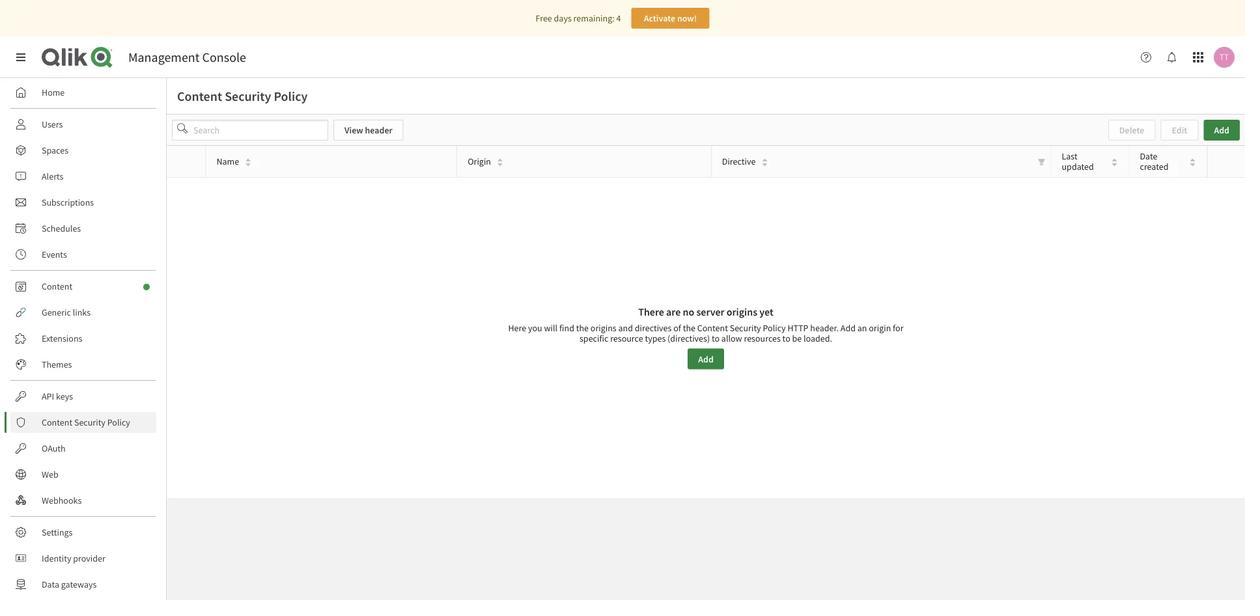 Task type: locate. For each thing, give the bounding box(es) containing it.
subscriptions
[[42, 197, 94, 209]]

icon: caret-up image right origin
[[497, 157, 504, 164]]

2 vertical spatial policy
[[107, 417, 130, 429]]

themes link
[[10, 354, 156, 375]]

the
[[576, 322, 589, 334], [683, 322, 696, 334]]

policy inside there are no server origins yet here you will find the origins and directives of the content security policy http header. add an origin for specific resource types (directives) to allow resources to be loaded.
[[763, 322, 786, 334]]

icon: caret-down element right name
[[245, 161, 252, 169]]

alerts
[[42, 171, 64, 182]]

1 horizontal spatial content security policy
[[177, 88, 308, 105]]

0 horizontal spatial policy
[[107, 417, 130, 429]]

icon: caret-down element right origin
[[497, 161, 504, 169]]

2 icon: caret-up image from the left
[[497, 157, 504, 164]]

icon: caret-up element for name
[[245, 157, 252, 164]]

extensions link
[[10, 328, 156, 349]]

5 icon: caret-up element from the left
[[1190, 157, 1197, 164]]

activate
[[644, 12, 676, 24]]

0 horizontal spatial to
[[712, 333, 720, 344]]

Search text field
[[172, 120, 328, 141]]

server
[[697, 306, 725, 319]]

1 horizontal spatial to
[[783, 333, 791, 344]]

content security policy down api keys link
[[42, 417, 130, 429]]

origins left yet on the right bottom of page
[[727, 306, 758, 319]]

add button
[[1204, 120, 1241, 141], [688, 349, 724, 370]]

http
[[788, 322, 809, 334]]

origins
[[727, 306, 758, 319], [591, 322, 617, 334]]

icon: caret-down image
[[245, 161, 252, 169], [497, 161, 504, 169], [762, 161, 769, 169], [1112, 161, 1119, 169], [1190, 161, 1197, 169]]

here
[[509, 322, 527, 334]]

1 icon: caret-up element from the left
[[245, 157, 252, 164]]

users
[[42, 119, 63, 130]]

1 horizontal spatial add
[[841, 322, 856, 334]]

icon: caret-up image for directive
[[762, 157, 769, 164]]

origins left and
[[591, 322, 617, 334]]

created
[[1141, 161, 1169, 173]]

icon: caret-down image for last updated
[[1112, 161, 1119, 169]]

2 horizontal spatial security
[[730, 322, 761, 334]]

to
[[712, 333, 720, 344], [783, 333, 791, 344]]

0 vertical spatial security
[[225, 88, 271, 105]]

content link
[[10, 276, 156, 297]]

icon: filter image
[[1038, 158, 1046, 166]]

icon: caret-up element
[[245, 157, 252, 164], [497, 157, 504, 164], [762, 157, 769, 164], [1112, 157, 1119, 164], [1190, 157, 1197, 164]]

free
[[536, 12, 552, 24]]

management console element
[[128, 49, 246, 65]]

3 icon: caret-up image from the left
[[762, 157, 769, 164]]

icon: caret-up image
[[245, 157, 252, 164], [497, 157, 504, 164], [762, 157, 769, 164], [1112, 157, 1119, 164], [1190, 157, 1197, 164]]

an
[[858, 322, 868, 334]]

content down "api keys"
[[42, 417, 72, 429]]

new connector image
[[143, 284, 150, 291]]

icon: caret-up image right directive
[[762, 157, 769, 164]]

security down yet on the right bottom of page
[[730, 322, 761, 334]]

header.
[[811, 322, 839, 334]]

data gateways link
[[10, 575, 156, 596]]

icon: caret-up image right date created
[[1190, 157, 1197, 164]]

to left allow
[[712, 333, 720, 344]]

identity provider
[[42, 553, 105, 565]]

settings
[[42, 527, 73, 539]]

home link
[[10, 82, 156, 103]]

icon: caret-up element for directive
[[762, 157, 769, 164]]

icon: caret-up element right directive
[[762, 157, 769, 164]]

days
[[554, 12, 572, 24]]

3 icon: caret-up element from the left
[[762, 157, 769, 164]]

for
[[893, 322, 904, 334]]

to left be
[[783, 333, 791, 344]]

icon: caret-down element right directive
[[762, 161, 769, 169]]

0 vertical spatial origins
[[727, 306, 758, 319]]

users link
[[10, 114, 156, 135]]

icon: caret-up image for origin
[[497, 157, 504, 164]]

icon: caret-down image left date on the top right
[[1112, 161, 1119, 169]]

origin
[[869, 322, 892, 334]]

oauth link
[[10, 439, 156, 459]]

icon: caret-down image right name
[[245, 161, 252, 169]]

2 horizontal spatial policy
[[763, 322, 786, 334]]

directive
[[722, 156, 756, 167]]

the right find
[[576, 322, 589, 334]]

5 icon: caret-down element from the left
[[1190, 161, 1197, 169]]

content security policy up search text field
[[177, 88, 308, 105]]

icon: caret-up element for origin
[[497, 157, 504, 164]]

2 vertical spatial security
[[74, 417, 105, 429]]

content down "server"
[[698, 322, 728, 334]]

0 horizontal spatial origins
[[591, 322, 617, 334]]

the right of on the right bottom
[[683, 322, 696, 334]]

icon: caret-up image left date on the top right
[[1112, 157, 1119, 164]]

0 horizontal spatial add
[[699, 353, 714, 365]]

data gateways
[[42, 579, 97, 591]]

extensions
[[42, 333, 82, 345]]

console
[[202, 49, 246, 65]]

policy down api keys link
[[107, 417, 130, 429]]

3 icon: caret-down image from the left
[[762, 161, 769, 169]]

navigation pane element
[[0, 77, 166, 601]]

security inside there are no server origins yet here you will find the origins and directives of the content security policy http header. add an origin for specific resource types (directives) to allow resources to be loaded.
[[730, 322, 761, 334]]

icon: caret-up image right name
[[245, 157, 252, 164]]

will
[[544, 322, 558, 334]]

events link
[[10, 244, 156, 265]]

1 vertical spatial add
[[841, 322, 856, 334]]

3 icon: caret-down element from the left
[[762, 161, 769, 169]]

generic links link
[[10, 302, 156, 323]]

4 icon: caret-down image from the left
[[1112, 161, 1119, 169]]

icon: caret-down element left date on the top right
[[1112, 161, 1119, 169]]

0 horizontal spatial content security policy
[[42, 417, 130, 429]]

close sidebar menu image
[[16, 52, 26, 63]]

2 vertical spatial add
[[699, 353, 714, 365]]

content security policy
[[177, 88, 308, 105], [42, 417, 130, 429]]

1 vertical spatial content security policy
[[42, 417, 130, 429]]

content
[[177, 88, 222, 105], [42, 281, 72, 293], [698, 322, 728, 334], [42, 417, 72, 429]]

policy up search text field
[[274, 88, 308, 105]]

icon: caret-down image right origin
[[497, 161, 504, 169]]

0 vertical spatial content security policy
[[177, 88, 308, 105]]

activate now! link
[[632, 8, 710, 29]]

1 icon: caret-up image from the left
[[245, 157, 252, 164]]

view header button
[[334, 120, 404, 141]]

2 icon: caret-down image from the left
[[497, 161, 504, 169]]

icon: caret-up image for name
[[245, 157, 252, 164]]

there
[[639, 306, 665, 319]]

2 the from the left
[[683, 322, 696, 334]]

be
[[793, 333, 802, 344]]

webhooks link
[[10, 491, 156, 512]]

identity
[[42, 553, 71, 565]]

and
[[619, 322, 633, 334]]

remaining:
[[574, 12, 615, 24]]

1 icon: caret-down element from the left
[[245, 161, 252, 169]]

name
[[217, 156, 239, 167]]

provider
[[73, 553, 105, 565]]

4 icon: caret-up element from the left
[[1112, 157, 1119, 164]]

origin
[[468, 156, 491, 167]]

0 vertical spatial policy
[[274, 88, 308, 105]]

security down api keys link
[[74, 417, 105, 429]]

specific
[[580, 333, 609, 344]]

management
[[128, 49, 200, 65]]

date
[[1141, 151, 1158, 162]]

schedules
[[42, 223, 81, 235]]

icon: filter element
[[1033, 146, 1051, 177]]

1 vertical spatial policy
[[763, 322, 786, 334]]

5 icon: caret-down image from the left
[[1190, 161, 1197, 169]]

5 icon: caret-up image from the left
[[1190, 157, 1197, 164]]

generic links
[[42, 307, 91, 319]]

1 horizontal spatial add button
[[1204, 120, 1241, 141]]

web link
[[10, 465, 156, 485]]

icon: caret-up element right name
[[245, 157, 252, 164]]

icon: caret-down image for name
[[245, 161, 252, 169]]

1 horizontal spatial the
[[683, 322, 696, 334]]

activate now!
[[644, 12, 697, 24]]

icon: caret-up element left date on the top right
[[1112, 157, 1119, 164]]

icon: caret-up element for last updated
[[1112, 157, 1119, 164]]

icon: caret-up element right date created
[[1190, 157, 1197, 164]]

add
[[1215, 124, 1230, 136], [841, 322, 856, 334], [699, 353, 714, 365]]

4 icon: caret-up image from the left
[[1112, 157, 1119, 164]]

icon: caret-down element
[[245, 161, 252, 169], [497, 161, 504, 169], [762, 161, 769, 169], [1112, 161, 1119, 169], [1190, 161, 1197, 169]]

0 horizontal spatial add button
[[688, 349, 724, 370]]

policy down yet on the right bottom of page
[[763, 322, 786, 334]]

icon: caret-down image right directive
[[762, 161, 769, 169]]

security
[[225, 88, 271, 105], [730, 322, 761, 334], [74, 417, 105, 429]]

icon: caret-down element for date created
[[1190, 161, 1197, 169]]

0 vertical spatial add
[[1215, 124, 1230, 136]]

0 horizontal spatial security
[[74, 417, 105, 429]]

security up search text field
[[225, 88, 271, 105]]

2 icon: caret-down element from the left
[[497, 161, 504, 169]]

policy
[[274, 88, 308, 105], [763, 322, 786, 334], [107, 417, 130, 429]]

0 horizontal spatial the
[[576, 322, 589, 334]]

policy inside 'link'
[[107, 417, 130, 429]]

icon: caret-down element right created
[[1190, 161, 1197, 169]]

4 icon: caret-down element from the left
[[1112, 161, 1119, 169]]

icon: caret-down image right created
[[1190, 161, 1197, 169]]

2 icon: caret-up element from the left
[[497, 157, 504, 164]]

gateways
[[61, 579, 97, 591]]

1 vertical spatial security
[[730, 322, 761, 334]]

1 icon: caret-down image from the left
[[245, 161, 252, 169]]

header
[[365, 124, 393, 136]]

data
[[42, 579, 59, 591]]

0 vertical spatial add button
[[1204, 120, 1241, 141]]

spaces
[[42, 145, 68, 156]]

icon: caret-up element right origin
[[497, 157, 504, 164]]

1 horizontal spatial security
[[225, 88, 271, 105]]

last updated
[[1062, 151, 1095, 173]]



Task type: describe. For each thing, give the bounding box(es) containing it.
generic
[[42, 307, 71, 319]]

content inside there are no server origins yet here you will find the origins and directives of the content security policy http header. add an origin for specific resource types (directives) to allow resources to be loaded.
[[698, 322, 728, 334]]

are
[[667, 306, 681, 319]]

alerts link
[[10, 166, 156, 187]]

content up 'generic'
[[42, 281, 72, 293]]

4
[[617, 12, 621, 24]]

date created
[[1141, 151, 1169, 173]]

icon: caret-up image for date created
[[1190, 157, 1197, 164]]

home
[[42, 87, 65, 98]]

icon: caret-up element for date created
[[1190, 157, 1197, 164]]

web
[[42, 469, 58, 481]]

icon: caret-down element for name
[[245, 161, 252, 169]]

icon: caret-up image for last updated
[[1112, 157, 1119, 164]]

content down management console at the top of page
[[177, 88, 222, 105]]

types
[[645, 333, 666, 344]]

api
[[42, 391, 54, 403]]

management console
[[128, 49, 246, 65]]

free days remaining: 4
[[536, 12, 621, 24]]

icon: caret-down image for origin
[[497, 161, 504, 169]]

content inside 'link'
[[42, 417, 72, 429]]

no
[[683, 306, 695, 319]]

directives
[[635, 322, 672, 334]]

webhooks
[[42, 495, 82, 507]]

schedules link
[[10, 218, 156, 239]]

security inside 'link'
[[74, 417, 105, 429]]

api keys
[[42, 391, 73, 403]]

themes
[[42, 359, 72, 371]]

content security policy link
[[10, 412, 156, 433]]

1 the from the left
[[576, 322, 589, 334]]

last
[[1062, 151, 1078, 162]]

resources
[[744, 333, 781, 344]]

(directives)
[[668, 333, 710, 344]]

spaces link
[[10, 140, 156, 161]]

links
[[73, 307, 91, 319]]

resource
[[611, 333, 644, 344]]

1 vertical spatial add button
[[688, 349, 724, 370]]

of
[[674, 322, 681, 334]]

icon: caret-down element for last updated
[[1112, 161, 1119, 169]]

view header
[[345, 124, 393, 136]]

content security policy inside 'link'
[[42, 417, 130, 429]]

add inside there are no server origins yet here you will find the origins and directives of the content security policy http header. add an origin for specific resource types (directives) to allow resources to be loaded.
[[841, 322, 856, 334]]

there are no server origins yet here you will find the origins and directives of the content security policy http header. add an origin for specific resource types (directives) to allow resources to be loaded.
[[509, 306, 904, 344]]

oauth
[[42, 443, 66, 455]]

find
[[560, 322, 575, 334]]

yet
[[760, 306, 774, 319]]

keys
[[56, 391, 73, 403]]

2 horizontal spatial add
[[1215, 124, 1230, 136]]

1 vertical spatial origins
[[591, 322, 617, 334]]

loaded.
[[804, 333, 833, 344]]

allow
[[722, 333, 743, 344]]

identity provider link
[[10, 549, 156, 569]]

icon: caret-down element for origin
[[497, 161, 504, 169]]

you
[[528, 322, 543, 334]]

api keys link
[[10, 386, 156, 407]]

now!
[[678, 12, 697, 24]]

1 horizontal spatial origins
[[727, 306, 758, 319]]

updated
[[1062, 161, 1095, 173]]

terry turtle image
[[1215, 47, 1235, 68]]

view
[[345, 124, 363, 136]]

icon: caret-down image for date created
[[1190, 161, 1197, 169]]

1 horizontal spatial policy
[[274, 88, 308, 105]]

settings link
[[10, 523, 156, 543]]

subscriptions link
[[10, 192, 156, 213]]

icon: caret-down image for directive
[[762, 161, 769, 169]]

events
[[42, 249, 67, 261]]

1 to from the left
[[712, 333, 720, 344]]

2 to from the left
[[783, 333, 791, 344]]

icon: caret-down element for directive
[[762, 161, 769, 169]]



Task type: vqa. For each thing, say whether or not it's contained in the screenshot.
"active"
no



